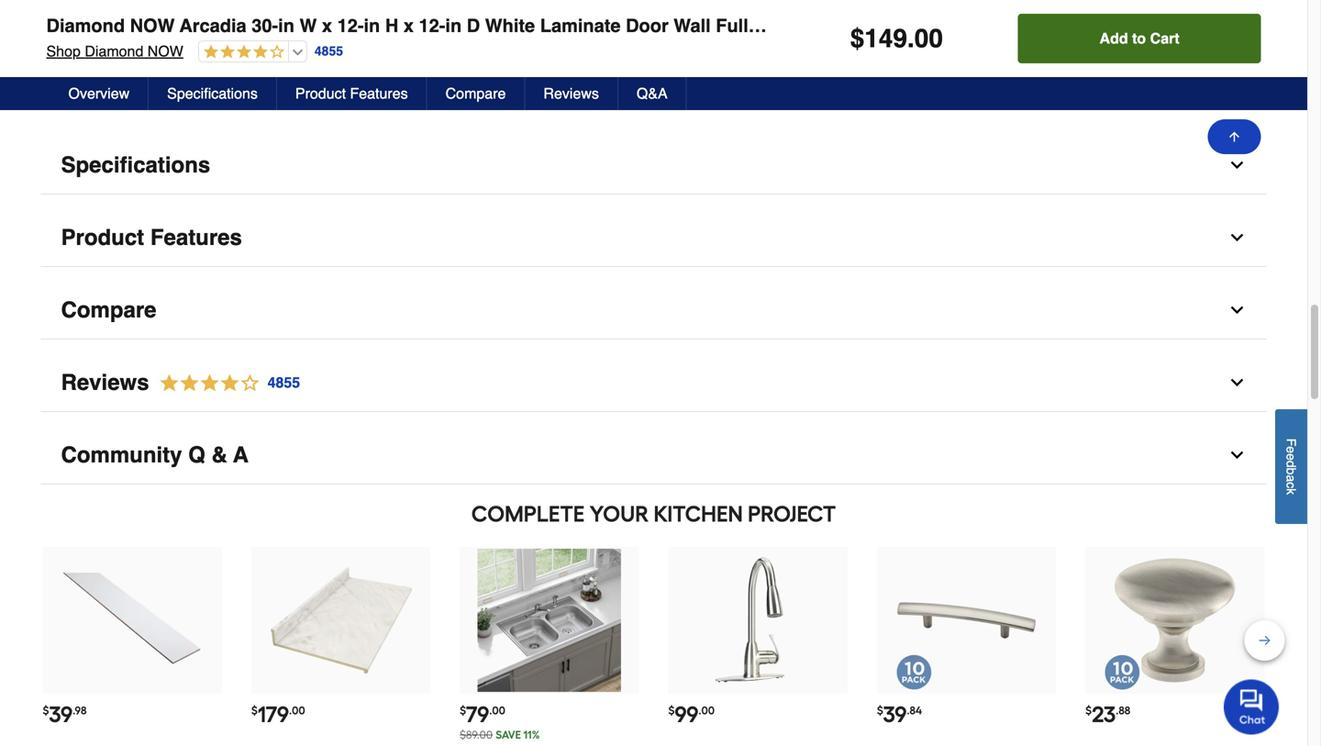 Task type: locate. For each thing, give the bounding box(es) containing it.
0 vertical spatial product features
[[295, 85, 408, 102]]

compare
[[446, 85, 506, 102], [61, 297, 156, 323]]

1 horizontal spatial features
[[350, 85, 408, 102]]

39 for $ 39 .84
[[883, 701, 907, 728]]

0 vertical spatial specifications
[[167, 85, 258, 102]]

2 vertical spatial chevron down image
[[1228, 373, 1247, 392]]

1 horizontal spatial in
[[364, 15, 380, 36]]

1 vertical spatial product features
[[61, 225, 242, 250]]

features
[[350, 85, 408, 102], [150, 225, 242, 250]]

in
[[278, 15, 294, 36], [364, 15, 380, 36], [445, 15, 462, 36]]

0 horizontal spatial 4855
[[268, 374, 300, 391]]

0 horizontal spatial in
[[278, 15, 294, 36]]

product
[[295, 85, 346, 102], [61, 225, 144, 250]]

prop
[[178, 58, 208, 73]]

4 stars image
[[199, 44, 284, 61], [149, 371, 301, 396]]

1 vertical spatial product
[[61, 225, 144, 250]]

x
[[322, 15, 332, 36], [404, 15, 414, 36]]

add to cart button
[[1018, 14, 1261, 63]]

e
[[1284, 446, 1299, 453], [1284, 453, 1299, 460]]

$ for $ 79 .00
[[460, 704, 466, 717]]

arrow up image
[[1227, 129, 1242, 144]]

reviews down laminate
[[544, 85, 599, 102]]

1 vertical spatial 4855
[[268, 374, 300, 391]]

3 in from the left
[[445, 15, 462, 36]]

0 horizontal spatial x
[[322, 15, 332, 36]]

e up d
[[1284, 446, 1299, 453]]

0 vertical spatial product features button
[[277, 77, 427, 110]]

warning(s)
[[229, 58, 296, 73]]

community
[[61, 442, 182, 468]]

2 horizontal spatial .00
[[699, 704, 715, 717]]

lifetime
[[121, 17, 161, 31]]

specifications button
[[149, 77, 277, 110], [41, 137, 1267, 195]]

1 vertical spatial features
[[150, 225, 242, 250]]

features for top product features button
[[350, 85, 408, 102]]

.00 inside $ 79 .00
[[489, 704, 506, 717]]

link icon image
[[299, 59, 311, 72]]

limited
[[76, 17, 117, 31]]

1 horizontal spatial product features
[[295, 85, 408, 102]]

0 horizontal spatial door
[[626, 15, 669, 36]]

0 vertical spatial features
[[350, 85, 408, 102]]

4855
[[315, 44, 343, 58], [268, 374, 300, 391]]

1 39 from the left
[[49, 701, 73, 728]]

add
[[1100, 30, 1128, 47]]

11%
[[523, 728, 540, 741]]

0 horizontal spatial .00
[[289, 704, 305, 717]]

1 vertical spatial product features button
[[41, 209, 1267, 267]]

chevron down image left d
[[1228, 446, 1247, 464]]

reviews inside reviews button
[[544, 85, 599, 102]]

in left d
[[445, 15, 462, 36]]

chat invite button image
[[1224, 679, 1280, 735]]

0 vertical spatial chevron down image
[[1228, 229, 1247, 247]]

&
[[212, 442, 227, 468]]

diamond now arcadia 30-in w x 12-in h x 12-in d white laminate door wall fully assembled cabinet (recessed panel shaker door style)
[[46, 15, 1254, 36]]

0 vertical spatial reviews
[[544, 85, 599, 102]]

2 39 from the left
[[883, 701, 907, 728]]

specifications button down q&a button
[[41, 137, 1267, 195]]

4 stars image up &
[[149, 371, 301, 396]]

chevron down image inside community q & a button
[[1228, 446, 1247, 464]]

$ inside $ 99 .00
[[668, 704, 675, 717]]

0 vertical spatial diamond
[[46, 15, 125, 36]]

reviews
[[544, 85, 599, 102], [61, 370, 149, 395]]

shop
[[46, 43, 81, 60]]

diamond down limited
[[85, 43, 143, 60]]

$ 79 .00
[[460, 701, 506, 728]]

1 horizontal spatial product
[[295, 85, 346, 102]]

4855 inside 4 stars image
[[268, 374, 300, 391]]

$
[[850, 24, 865, 53], [43, 704, 49, 717], [251, 704, 258, 717], [460, 704, 466, 717], [668, 704, 675, 717], [877, 704, 883, 717], [1086, 704, 1092, 717]]

add to cart
[[1100, 30, 1180, 47]]

community q & a button
[[41, 427, 1267, 485]]

diamond up 'shop'
[[46, 15, 125, 36]]

30-
[[252, 15, 278, 36]]

f e e d b a c k button
[[1275, 409, 1308, 524]]

$ inside $ 39 .84
[[877, 704, 883, 717]]

1 horizontal spatial door
[[1156, 15, 1199, 36]]

0 horizontal spatial 12-
[[337, 15, 364, 36]]

1 horizontal spatial x
[[404, 15, 414, 36]]

shop diamond now
[[46, 43, 183, 60]]

compare button
[[427, 77, 525, 110], [41, 282, 1267, 340]]

1 vertical spatial compare button
[[41, 282, 1267, 340]]

12- right of
[[337, 15, 364, 36]]

.00 for 79
[[489, 704, 506, 717]]

chevron down image down the arrow up "image"
[[1228, 156, 1247, 174]]

chevron down image
[[1228, 229, 1247, 247], [1228, 301, 1247, 319], [1228, 373, 1247, 392]]

.00 inside $ 179 .00
[[289, 704, 305, 717]]

chevron down image inside compare button
[[1228, 301, 1247, 319]]

specifications down overview 'button'
[[61, 152, 210, 178]]

howto
[[827, 36, 869, 50]]

now
[[130, 15, 175, 36], [148, 43, 183, 60]]

1 vertical spatial chevron down image
[[1228, 301, 1247, 319]]

now down warranty
[[148, 43, 183, 60]]

39 for $ 39 .98
[[49, 701, 73, 728]]

1 vertical spatial chevron down image
[[1228, 446, 1247, 464]]

q&a
[[637, 85, 668, 102]]

laminate
[[540, 15, 621, 36]]

99
[[675, 701, 699, 728]]

1 vertical spatial 4 stars image
[[149, 371, 301, 396]]

1 chevron down image from the top
[[1228, 229, 1247, 247]]

3 chevron down image from the top
[[1228, 373, 1247, 392]]

.88
[[1116, 704, 1131, 717]]

12- right h
[[419, 15, 445, 36]]

1 vertical spatial now
[[148, 43, 183, 60]]

1 in from the left
[[278, 15, 294, 36]]

.84
[[907, 704, 922, 717]]

project source tucker stainless steel single handle pull-down kitchen faucet with deck plate image
[[686, 549, 830, 692]]

chevron down image inside product features button
[[1228, 229, 1247, 247]]

3 .00 from the left
[[699, 704, 715, 717]]

65
[[211, 58, 226, 73]]

2 .00 from the left
[[489, 704, 506, 717]]

ca residents:
[[61, 55, 142, 70]]

now up warning image
[[130, 15, 175, 36]]

$ inside $ 79 .00
[[460, 704, 466, 717]]

style)
[[1204, 15, 1254, 36]]

1 chevron down image from the top
[[1228, 156, 1247, 174]]

4 stars image containing 4855
[[149, 371, 301, 396]]

$ 179 .00
[[251, 701, 305, 728]]

$ inside the $ 23 .88
[[1086, 704, 1092, 717]]

arcadia
[[180, 15, 247, 36]]

$ for $ 39 .98
[[43, 704, 49, 717]]

door
[[626, 15, 669, 36], [1156, 15, 1199, 36]]

gives
[[218, 17, 248, 31]]

chevron down image
[[1228, 156, 1247, 174], [1228, 446, 1247, 464]]

1 horizontal spatial compare
[[446, 85, 506, 102]]

in left w
[[278, 15, 294, 36]]

d
[[467, 15, 480, 36]]

4 stars image down gives
[[199, 44, 284, 61]]

39
[[49, 701, 73, 728], [883, 701, 907, 728]]

0 vertical spatial product
[[295, 85, 346, 102]]

door right 'to'
[[1156, 15, 1199, 36]]

$ inside $ 179 .00
[[251, 704, 258, 717]]

.00 for 179
[[289, 704, 305, 717]]

shaker
[[1090, 15, 1151, 36]]

0 vertical spatial specifications button
[[149, 77, 277, 110]]

0 horizontal spatial features
[[150, 225, 242, 250]]

1 horizontal spatial 4855
[[315, 44, 343, 58]]

$ inside $ 39 .98
[[43, 704, 49, 717]]

149
[[865, 24, 908, 53]]

chevron down image for community q & a
[[1228, 446, 1247, 464]]

product features
[[295, 85, 408, 102], [61, 225, 242, 250]]

diamond now arcadia 96-in w x 4-in h x 0.22-in d white unfinished cabinet toe kick image
[[61, 549, 204, 692]]

reviews up the community
[[61, 370, 149, 395]]

1 vertical spatial compare
[[61, 297, 156, 323]]

2 chevron down image from the top
[[1228, 301, 1247, 319]]

product features button
[[277, 77, 427, 110], [41, 209, 1267, 267]]

1 horizontal spatial 12-
[[419, 15, 445, 36]]

diamond
[[46, 15, 125, 36], [85, 43, 143, 60]]

12-
[[337, 15, 364, 36], [419, 15, 445, 36]]

e up b
[[1284, 453, 1299, 460]]

specifications
[[167, 85, 258, 102], [61, 152, 210, 178]]

2 horizontal spatial in
[[445, 15, 462, 36]]

.00
[[289, 704, 305, 717], [489, 704, 506, 717], [699, 704, 715, 717]]

0 vertical spatial chevron down image
[[1228, 156, 1247, 174]]

door left wall
[[626, 15, 669, 36]]

d
[[1284, 460, 1299, 468]]

1 .00 from the left
[[289, 704, 305, 717]]

community q & a
[[61, 442, 249, 468]]

0 vertical spatial compare
[[446, 85, 506, 102]]

q&a button
[[618, 77, 687, 110]]

0 horizontal spatial 39
[[49, 701, 73, 728]]

179
[[258, 701, 289, 728]]

in left h
[[364, 15, 380, 36]]

1 horizontal spatial 39
[[883, 701, 907, 728]]

specifications down 65
[[167, 85, 258, 102]]

1 12- from the left
[[337, 15, 364, 36]]

.00 inside $ 99 .00
[[699, 704, 715, 717]]

.98
[[73, 704, 87, 717]]

x right w
[[322, 15, 332, 36]]

2 chevron down image from the top
[[1228, 446, 1247, 464]]

0 horizontal spatial product
[[61, 225, 144, 250]]

white
[[485, 15, 535, 36]]

howto manual
[[827, 36, 917, 50]]

f e e d b a c k
[[1284, 438, 1299, 495]]

0 horizontal spatial reviews
[[61, 370, 149, 395]]

manual
[[873, 36, 917, 50]]

1 horizontal spatial reviews
[[544, 85, 599, 102]]

x right h
[[404, 15, 414, 36]]

q
[[188, 442, 205, 468]]

specifications button down 65
[[149, 77, 277, 110]]

brainerd round 1-1/4-in satin nickel round transitional cabinet knob (10-pack) image
[[1104, 549, 1247, 692]]

1 horizontal spatial .00
[[489, 704, 506, 717]]



Task type: vqa. For each thing, say whether or not it's contained in the screenshot.
first e from the bottom
yes



Task type: describe. For each thing, give the bounding box(es) containing it.
$ 99 .00
[[668, 701, 715, 728]]

1 vertical spatial reviews
[[61, 370, 149, 395]]

1 vertical spatial specifications button
[[41, 137, 1267, 195]]

chevron down image for compare
[[1228, 301, 1247, 319]]

assembled
[[764, 15, 861, 36]]

$89.00
[[460, 728, 493, 741]]

$ 23 .88
[[1086, 701, 1131, 728]]

$ 39 .84
[[877, 701, 922, 728]]

overview button
[[50, 77, 149, 110]]

peace
[[276, 17, 311, 31]]

mind
[[328, 17, 356, 31]]

cabinet
[[866, 15, 934, 36]]

$ for $ 149 . 00
[[850, 24, 865, 53]]

elkay dayton drop-in 33-in x 22-in stainless steel double equal bowl 4-hole kitchen sink image
[[478, 549, 621, 692]]

0 horizontal spatial product features
[[61, 225, 242, 250]]

0 vertical spatial compare button
[[427, 77, 525, 110]]

1 x from the left
[[322, 15, 332, 36]]

limited lifetime warranty gives you peace of mind
[[76, 17, 356, 31]]

00
[[915, 24, 943, 53]]

complete your kitchen project
[[471, 501, 836, 527]]

2 door from the left
[[1156, 15, 1199, 36]]

cart
[[1150, 30, 1180, 47]]

2 in from the left
[[364, 15, 380, 36]]

$ for $ 23 .88
[[1086, 704, 1092, 717]]

0 horizontal spatial compare
[[61, 297, 156, 323]]

h
[[385, 15, 398, 36]]

your
[[590, 501, 649, 527]]

warning image
[[161, 57, 174, 72]]

wall
[[674, 15, 711, 36]]

to
[[1132, 30, 1146, 47]]

w
[[300, 15, 317, 36]]

1 door from the left
[[626, 15, 669, 36]]

$ for $ 99 .00
[[668, 704, 675, 717]]

b
[[1284, 468, 1299, 475]]

complete
[[471, 501, 585, 527]]

2 x from the left
[[404, 15, 414, 36]]

chevron down image for reviews
[[1228, 373, 1247, 392]]

reviews button
[[525, 77, 618, 110]]

c
[[1284, 482, 1299, 488]]

$ for $ 179 .00
[[251, 704, 258, 717]]

f
[[1284, 438, 1299, 446]]

fully
[[716, 15, 759, 36]]

project
[[748, 501, 836, 527]]

save
[[496, 728, 521, 741]]

warranty
[[165, 17, 214, 31]]

1 e from the top
[[1284, 446, 1299, 453]]

kitchen
[[654, 501, 743, 527]]

$ for $ 39 .84
[[877, 704, 883, 717]]

chevron down image for specifications
[[1228, 156, 1247, 174]]

0 vertical spatial 4855
[[315, 44, 343, 58]]

chevron down image for product features
[[1228, 229, 1247, 247]]

1 vertical spatial diamond
[[85, 43, 143, 60]]

2 12- from the left
[[419, 15, 445, 36]]

$ 149 . 00
[[850, 24, 943, 53]]

a
[[233, 442, 249, 468]]

residents:
[[82, 55, 142, 70]]

a
[[1284, 475, 1299, 482]]

ca
[[61, 55, 79, 70]]

vt dimensions formica 120-in x 25.25-in x 3.75-in carrara bianco 6696-43 straight laminate countertop with integrated backsplash image
[[269, 549, 413, 692]]

.00 for 99
[[699, 704, 715, 717]]

$ 39 .98
[[43, 701, 87, 728]]

of
[[314, 17, 325, 31]]

$89.00 save 11%
[[460, 728, 540, 741]]

features for the bottom product features button
[[150, 225, 242, 250]]

you
[[251, 17, 272, 31]]

complete your kitchen project heading
[[41, 496, 1267, 532]]

(recessed
[[939, 15, 1030, 36]]

k
[[1284, 488, 1299, 495]]

brainerd caroline 3-in center to center satin nickel arch bar drawer pulls (10-pack) image
[[895, 549, 1038, 692]]

79
[[466, 701, 489, 728]]

0 vertical spatial now
[[130, 15, 175, 36]]

0 vertical spatial 4 stars image
[[199, 44, 284, 61]]

2 e from the top
[[1284, 453, 1299, 460]]

prop 65 warning(s)
[[178, 58, 296, 73]]

1 vertical spatial specifications
[[61, 152, 210, 178]]

.
[[908, 24, 915, 53]]

overview
[[68, 85, 130, 102]]

howto manual link
[[827, 34, 917, 52]]

23
[[1092, 701, 1116, 728]]

panel
[[1036, 15, 1085, 36]]

prop 65 warning(s) link
[[161, 56, 311, 75]]



